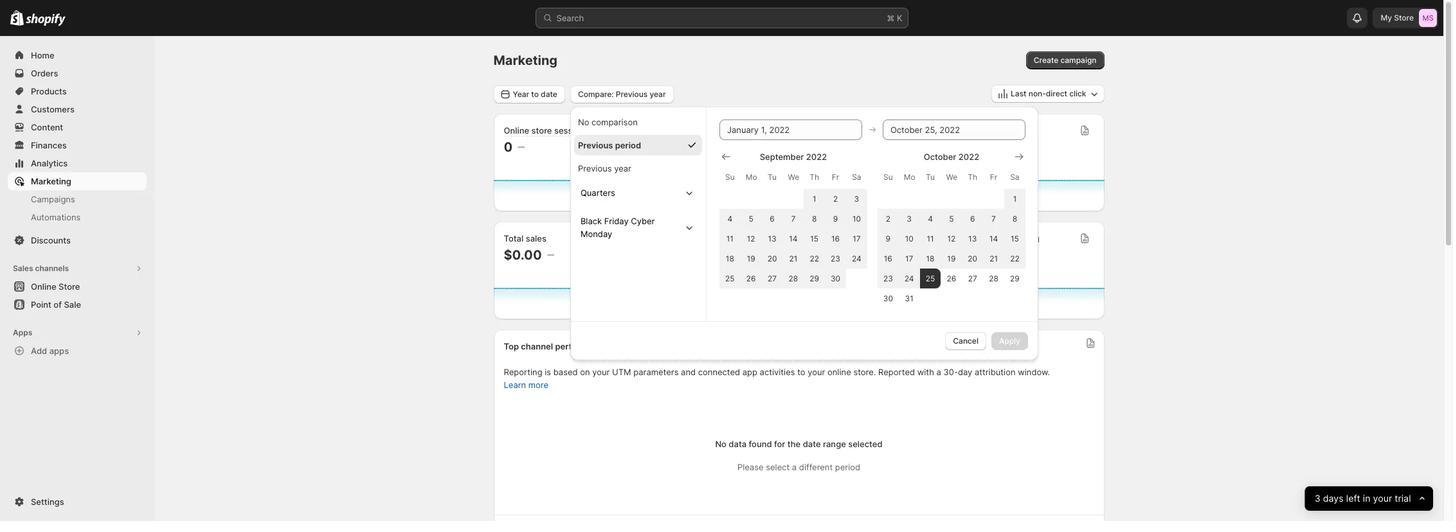 Task type: locate. For each thing, give the bounding box(es) containing it.
th down september 2022
[[810, 172, 820, 182]]

0 horizontal spatial 25 button
[[720, 269, 741, 288]]

29 down "orders attributed to marketing"
[[1011, 274, 1020, 283]]

1 horizontal spatial attributed
[[948, 233, 987, 244]]

1 13 from the left
[[768, 234, 777, 243]]

1 horizontal spatial yyyy-mm-dd text field
[[883, 119, 1026, 140]]

th for october 2022
[[968, 172, 978, 182]]

date right year
[[541, 89, 558, 99]]

sunday element
[[720, 166, 741, 189], [878, 166, 899, 189]]

0 vertical spatial year
[[650, 89, 666, 99]]

27 down the sales attributed to marketing
[[768, 274, 777, 283]]

previous up no comparison button
[[616, 89, 648, 99]]

0 horizontal spatial 18
[[726, 254, 734, 263]]

1 15 from the left
[[811, 234, 819, 243]]

1 28 from the left
[[789, 274, 798, 283]]

orders down home
[[31, 68, 58, 78]]

2 store from the left
[[739, 125, 759, 136]]

13 for first 13 button from left
[[768, 234, 777, 243]]

$0.00 down the sales attributed to marketing
[[711, 248, 749, 263]]

19 button down the sales attributed to marketing
[[741, 249, 762, 269]]

7 up the sales attributed to marketing
[[791, 214, 796, 224]]

cyber
[[631, 216, 655, 226]]

previous up quarters
[[578, 163, 612, 173]]

1 horizontal spatial 27 button
[[962, 269, 984, 288]]

previous for previous year
[[578, 163, 612, 173]]

no for no comparison
[[578, 117, 589, 127]]

6 up "orders attributed to marketing"
[[971, 214, 975, 224]]

1 horizontal spatial 30
[[884, 294, 893, 303]]

17 for left 17 button
[[853, 234, 861, 243]]

1 25 from the left
[[726, 274, 735, 283]]

grid containing october
[[878, 150, 1026, 308]]

your right in
[[1374, 493, 1393, 505]]

4 up "orders attributed to marketing"
[[928, 214, 933, 224]]

5 up the sales attributed to marketing
[[749, 214, 754, 224]]

2 mo from the left
[[904, 172, 916, 182]]

1 button
[[804, 189, 825, 209], [1005, 189, 1026, 209]]

1
[[813, 194, 817, 204], [1014, 194, 1017, 204]]

8
[[812, 214, 817, 224], [1013, 214, 1018, 224]]

18 button
[[720, 249, 741, 269], [920, 249, 941, 269]]

friday element down value at the right top
[[984, 166, 1005, 189]]

2 14 button from the left
[[984, 229, 1005, 249]]

27 button down "orders attributed to marketing"
[[962, 269, 984, 288]]

1 marketing from the left
[[787, 233, 827, 244]]

28 button down "orders attributed to marketing"
[[984, 269, 1005, 288]]

orders for orders attributed to marketing
[[918, 233, 946, 244]]

year up no comparison button
[[650, 89, 666, 99]]

settings
[[31, 497, 64, 508]]

2 8 button from the left
[[1005, 209, 1026, 229]]

no change image
[[518, 142, 525, 152], [961, 142, 968, 152], [932, 250, 939, 261]]

monday
[[581, 229, 613, 239]]

8 for 1st 8 button from left
[[812, 214, 817, 224]]

6 button up "orders attributed to marketing"
[[962, 209, 984, 229]]

2 28 from the left
[[989, 274, 999, 283]]

2 we from the left
[[946, 172, 958, 182]]

8 button up "orders attributed to marketing"
[[1005, 209, 1026, 229]]

tu for october
[[926, 172, 935, 182]]

20
[[768, 254, 777, 263], [968, 254, 978, 263]]

1 vertical spatial no
[[716, 439, 727, 450]]

1 horizontal spatial 1 button
[[1005, 189, 1026, 209]]

home link
[[8, 46, 147, 64]]

0 horizontal spatial mo
[[746, 172, 757, 182]]

attributed for 0
[[948, 233, 987, 244]]

3
[[855, 194, 860, 204], [907, 214, 912, 224], [1315, 493, 1321, 505]]

7
[[791, 214, 796, 224], [992, 214, 996, 224]]

0 horizontal spatial 2022
[[806, 151, 827, 162]]

0 horizontal spatial 10
[[853, 214, 861, 224]]

1 horizontal spatial store
[[1395, 13, 1414, 23]]

tuesday element
[[762, 166, 783, 189], [920, 166, 941, 189]]

0 horizontal spatial 26
[[747, 274, 756, 283]]

2 1 from the left
[[1014, 194, 1017, 204]]

store.
[[854, 367, 876, 378]]

1 tuesday element from the left
[[762, 166, 783, 189]]

2 monday element from the left
[[899, 166, 920, 189]]

7 button up the sales attributed to marketing
[[783, 209, 804, 229]]

4 up the sales attributed to marketing
[[728, 214, 733, 224]]

2 attributed from the left
[[948, 233, 987, 244]]

monday element
[[741, 166, 762, 189], [899, 166, 920, 189]]

a
[[937, 367, 942, 378], [792, 462, 797, 473]]

store left conversion
[[739, 125, 759, 136]]

18 down "orders attributed to marketing"
[[927, 254, 935, 263]]

8 button
[[804, 209, 825, 229], [1005, 209, 1026, 229]]

26 down "orders attributed to marketing"
[[947, 274, 957, 283]]

period down range
[[835, 462, 861, 473]]

1 vertical spatial 24
[[905, 274, 914, 283]]

2022 for september 2022
[[806, 151, 827, 162]]

18 button up 31 button
[[920, 249, 941, 269]]

1 4 button from the left
[[720, 209, 741, 229]]

year inside button
[[614, 163, 632, 173]]

1 horizontal spatial tu
[[926, 172, 935, 182]]

automations
[[31, 212, 81, 223]]

0 horizontal spatial $0.00
[[504, 248, 542, 263]]

1 attributed from the left
[[735, 233, 775, 244]]

friday element
[[825, 166, 846, 189], [984, 166, 1005, 189]]

0 horizontal spatial no
[[578, 117, 589, 127]]

1 vertical spatial 23
[[884, 274, 893, 283]]

1 tu from the left
[[768, 172, 777, 182]]

26 for first 26 button from right
[[947, 274, 957, 283]]

3 for 3 days left in your trial
[[1315, 493, 1321, 505]]

0 horizontal spatial 15
[[811, 234, 819, 243]]

point of sale link
[[8, 296, 147, 314]]

16 button
[[825, 229, 846, 249], [878, 249, 899, 269]]

27 button
[[762, 269, 783, 288], [962, 269, 984, 288]]

0 vertical spatial 16
[[832, 234, 840, 243]]

discounts
[[31, 235, 71, 246]]

0 vertical spatial 23
[[831, 254, 841, 263]]

my store
[[1381, 13, 1414, 23]]

no change image down order
[[961, 142, 968, 152]]

26 button right 31 button
[[941, 269, 962, 288]]

1 horizontal spatial 23 button
[[878, 269, 899, 288]]

no change image for attributed
[[754, 250, 761, 261]]

1 2022 from the left
[[806, 151, 827, 162]]

0 horizontal spatial 6 button
[[762, 209, 783, 229]]

0 horizontal spatial 20
[[768, 254, 777, 263]]

0 horizontal spatial marketing
[[31, 176, 71, 187]]

6 button up the sales attributed to marketing
[[762, 209, 783, 229]]

6 button
[[762, 209, 783, 229], [962, 209, 984, 229]]

sessions
[[554, 125, 589, 136]]

1 horizontal spatial 5 button
[[941, 209, 962, 229]]

7 up "orders attributed to marketing"
[[992, 214, 996, 224]]

september 2022
[[760, 151, 827, 162]]

2 4 button from the left
[[920, 209, 941, 229]]

1 vertical spatial marketing
[[31, 176, 71, 187]]

point
[[31, 300, 51, 310]]

2 26 button from the left
[[941, 269, 962, 288]]

sales for sales channels
[[13, 264, 33, 273]]

24 for left 24 button
[[852, 254, 862, 263]]

2 grid from the left
[[878, 150, 1026, 308]]

1 horizontal spatial 8 button
[[1005, 209, 1026, 229]]

su for october
[[884, 172, 893, 182]]

18
[[726, 254, 734, 263], [927, 254, 935, 263]]

2 18 button from the left
[[920, 249, 941, 269]]

2 sa from the left
[[1011, 172, 1020, 182]]

29
[[810, 274, 820, 283], [1011, 274, 1020, 283]]

please
[[738, 462, 764, 473]]

orders up 31 button
[[918, 233, 946, 244]]

year down previous period
[[614, 163, 632, 173]]

21 button
[[783, 249, 804, 269], [984, 249, 1005, 269]]

1 horizontal spatial online
[[504, 125, 529, 136]]

2022 down rate
[[806, 151, 827, 162]]

orders link
[[8, 64, 147, 82]]

add apps
[[31, 346, 69, 356]]

2 28 button from the left
[[984, 269, 1005, 288]]

1 horizontal spatial 18 button
[[920, 249, 941, 269]]

20 down the sales attributed to marketing
[[768, 254, 777, 263]]

17
[[853, 234, 861, 243], [906, 254, 914, 263]]

24
[[852, 254, 862, 263], [905, 274, 914, 283]]

0 horizontal spatial 29
[[810, 274, 820, 283]]

tu down september
[[768, 172, 777, 182]]

1 we from the left
[[788, 172, 800, 182]]

1 horizontal spatial 25
[[926, 274, 935, 283]]

marketing down analytics
[[31, 176, 71, 187]]

1 up "orders attributed to marketing"
[[1014, 194, 1017, 204]]

wednesday element
[[783, 166, 804, 189], [941, 166, 962, 189]]

1 horizontal spatial $0.00
[[711, 248, 749, 263]]

1 horizontal spatial tuesday element
[[920, 166, 941, 189]]

2 tu from the left
[[926, 172, 935, 182]]

22 down the sales attributed to marketing
[[810, 254, 819, 263]]

15 for 2nd 15 button from right
[[811, 234, 819, 243]]

date inside dropdown button
[[541, 89, 558, 99]]

online up the 0%
[[711, 125, 737, 136]]

29 down the sales attributed to marketing
[[810, 274, 820, 283]]

saturday element
[[846, 166, 868, 189], [1005, 166, 1026, 189]]

0 horizontal spatial monday element
[[741, 166, 762, 189]]

0 vertical spatial orders
[[31, 68, 58, 78]]

black friday cyber monday button
[[576, 209, 701, 245]]

1 horizontal spatial no change image
[[754, 250, 761, 261]]

sunday element for october 2022
[[878, 166, 899, 189]]

1 vertical spatial year
[[614, 163, 632, 173]]

1 horizontal spatial 7 button
[[984, 209, 1005, 229]]

store inside "link"
[[59, 282, 80, 292]]

days
[[1324, 493, 1344, 505]]

learn more link
[[504, 380, 549, 390]]

store up sale
[[59, 282, 80, 292]]

1 20 button from the left
[[762, 249, 783, 269]]

20 button
[[762, 249, 783, 269], [962, 249, 984, 269]]

mo
[[746, 172, 757, 182], [904, 172, 916, 182]]

0 horizontal spatial 4
[[728, 214, 733, 224]]

28
[[789, 274, 798, 283], [989, 274, 999, 283]]

1 sa from the left
[[852, 172, 862, 182]]

2 7 from the left
[[992, 214, 996, 224]]

0 vertical spatial 10
[[853, 214, 861, 224]]

21 button down the sales attributed to marketing
[[783, 249, 804, 269]]

yyyy-mm-dd text field up october 2022
[[883, 119, 1026, 140]]

tuesday element down october
[[920, 166, 941, 189]]

19 button down "orders attributed to marketing"
[[941, 249, 962, 269]]

8 up the sales attributed to marketing
[[812, 214, 817, 224]]

1 14 from the left
[[789, 234, 798, 243]]

online store button
[[0, 278, 154, 296]]

1 horizontal spatial sunday element
[[878, 166, 899, 189]]

10 for leftmost 10 button
[[853, 214, 861, 224]]

22 down "orders attributed to marketing"
[[1011, 254, 1020, 263]]

23
[[831, 254, 841, 263], [884, 274, 893, 283]]

0 vertical spatial 17
[[853, 234, 861, 243]]

25
[[726, 274, 735, 283], [926, 274, 935, 283]]

analytics link
[[8, 154, 147, 172]]

1 horizontal spatial 10
[[905, 234, 914, 243]]

1 22 button from the left
[[804, 249, 825, 269]]

0 vertical spatial 9
[[834, 214, 838, 224]]

sales inside button
[[13, 264, 33, 273]]

tu
[[768, 172, 777, 182], [926, 172, 935, 182]]

2022 down order
[[959, 151, 980, 162]]

reporting
[[504, 367, 543, 378]]

1 horizontal spatial su
[[884, 172, 893, 182]]

5 up "orders attributed to marketing"
[[950, 214, 954, 224]]

fr for september 2022
[[832, 172, 840, 182]]

1 horizontal spatial date
[[803, 439, 821, 450]]

previous year button
[[574, 158, 702, 178]]

18 button down the sales attributed to marketing
[[720, 249, 741, 269]]

marketing up year
[[494, 53, 558, 68]]

30
[[831, 274, 841, 283], [884, 294, 893, 303]]

tuesday element down september
[[762, 166, 783, 189]]

0 horizontal spatial marketing
[[787, 233, 827, 244]]

thursday element down october 2022
[[962, 166, 984, 189]]

$0.00 for total
[[504, 248, 542, 263]]

1 fr from the left
[[832, 172, 840, 182]]

1 horizontal spatial 17 button
[[899, 249, 920, 269]]

1 mo from the left
[[746, 172, 757, 182]]

1 vertical spatial 16
[[884, 254, 893, 263]]

0 horizontal spatial online
[[31, 282, 56, 292]]

online inside "link"
[[31, 282, 56, 292]]

1 horizontal spatial wednesday element
[[941, 166, 962, 189]]

2 29 from the left
[[1011, 274, 1020, 283]]

20 button down the sales attributed to marketing
[[762, 249, 783, 269]]

0 horizontal spatial 26 button
[[741, 269, 762, 288]]

thursday element
[[804, 166, 825, 189], [962, 166, 984, 189]]

online up point
[[31, 282, 56, 292]]

no change image down "online store sessions"
[[518, 142, 525, 152]]

left
[[1347, 493, 1361, 505]]

tuesday element for september 2022
[[762, 166, 783, 189]]

0 horizontal spatial fr
[[832, 172, 840, 182]]

1 monday element from the left
[[741, 166, 762, 189]]

25 for first 25 button from right
[[926, 274, 935, 283]]

2 4 from the left
[[928, 214, 933, 224]]

store for sessions
[[532, 125, 552, 136]]

4 button
[[720, 209, 741, 229], [920, 209, 941, 229]]

date right 'the'
[[803, 439, 821, 450]]

1 button up "orders attributed to marketing"
[[1005, 189, 1026, 209]]

3 inside 'dropdown button'
[[1315, 493, 1321, 505]]

5 button up "orders attributed to marketing"
[[941, 209, 962, 229]]

25 down "orders attributed to marketing"
[[926, 274, 935, 283]]

sunday element for september 2022
[[720, 166, 741, 189]]

1 store from the left
[[532, 125, 552, 136]]

su for september
[[726, 172, 735, 182]]

17 for the rightmost 17 button
[[906, 254, 914, 263]]

your for reporting
[[593, 367, 610, 378]]

order
[[953, 125, 975, 136]]

a right select
[[792, 462, 797, 473]]

different
[[799, 462, 833, 473]]

sales for sales attributed to marketing
[[711, 233, 733, 244]]

1 thursday element from the left
[[804, 166, 825, 189]]

$0.00 down the total sales
[[504, 248, 542, 263]]

0 vertical spatial 2
[[834, 194, 838, 204]]

add apps button
[[8, 342, 147, 360]]

0 up 31 button
[[918, 248, 927, 263]]

0 horizontal spatial date
[[541, 89, 558, 99]]

0 horizontal spatial sa
[[852, 172, 862, 182]]

22 button down "orders attributed to marketing"
[[1005, 249, 1026, 269]]

26 button down the sales attributed to marketing
[[741, 269, 762, 288]]

no change image
[[547, 250, 554, 261], [754, 250, 761, 261]]

0 horizontal spatial 12
[[747, 234, 756, 243]]

0 horizontal spatial 2
[[834, 194, 838, 204]]

campaigns
[[31, 194, 75, 205]]

11 for 2nd the 11 button
[[927, 234, 934, 243]]

2 su from the left
[[884, 172, 893, 182]]

2022
[[806, 151, 827, 162], [959, 151, 980, 162]]

your for 3
[[1374, 493, 1393, 505]]

2 15 from the left
[[1011, 234, 1019, 243]]

value
[[977, 125, 998, 136]]

2 thursday element from the left
[[962, 166, 984, 189]]

grid
[[720, 150, 868, 288], [878, 150, 1026, 308]]

we down september 2022
[[788, 172, 800, 182]]

saturday element for september 2022
[[846, 166, 868, 189]]

28 down the sales attributed to marketing
[[789, 274, 798, 283]]

previous inside dropdown button
[[616, 89, 648, 99]]

2 6 from the left
[[971, 214, 975, 224]]

2 18 from the left
[[927, 254, 935, 263]]

0 down "online store sessions"
[[504, 140, 513, 155]]

1 27 button from the left
[[762, 269, 783, 288]]

1 horizontal spatial we
[[946, 172, 958, 182]]

1 horizontal spatial year
[[650, 89, 666, 99]]

monday element down "average" on the right
[[899, 166, 920, 189]]

0 horizontal spatial sunday element
[[720, 166, 741, 189]]

thursday element down september 2022
[[804, 166, 825, 189]]

0 horizontal spatial grid
[[720, 150, 868, 288]]

marketing for 0
[[1000, 233, 1040, 244]]

8 up "orders attributed to marketing"
[[1013, 214, 1018, 224]]

no change image down "orders attributed to marketing"
[[932, 250, 939, 261]]

products
[[31, 86, 67, 96]]

1 26 from the left
[[747, 274, 756, 283]]

1 27 from the left
[[768, 274, 777, 283]]

28 button down the sales attributed to marketing
[[783, 269, 804, 288]]

1 11 from the left
[[727, 234, 734, 243]]

28 for second 28 button from the right
[[789, 274, 798, 283]]

compare: previous year button
[[570, 85, 674, 103]]

a left 30-
[[937, 367, 942, 378]]

no inside button
[[578, 117, 589, 127]]

8 for second 8 button
[[1013, 214, 1018, 224]]

25 down the sales attributed to marketing
[[726, 274, 735, 283]]

found
[[749, 439, 772, 450]]

20 button down "orders attributed to marketing"
[[962, 249, 984, 269]]

2 21 from the left
[[990, 254, 998, 263]]

0 horizontal spatial tuesday element
[[762, 166, 783, 189]]

29 for first 29 button from the right
[[1011, 274, 1020, 283]]

0 horizontal spatial 20 button
[[762, 249, 783, 269]]

1 button down september 2022
[[804, 189, 825, 209]]

30 for 1
[[884, 294, 893, 303]]

previous
[[616, 89, 648, 99], [578, 140, 613, 150], [578, 163, 612, 173]]

15
[[811, 234, 819, 243], [1011, 234, 1019, 243]]

1 vertical spatial date
[[803, 439, 821, 450]]

period down no comparison button
[[615, 140, 641, 150]]

$0.00 down "average" on the right
[[918, 140, 956, 155]]

24 button
[[846, 249, 868, 269], [899, 269, 920, 288]]

we down october 2022
[[946, 172, 958, 182]]

29 button
[[804, 269, 825, 288], [1005, 269, 1026, 288]]

tu for september
[[768, 172, 777, 182]]

19 down "orders attributed to marketing"
[[948, 254, 956, 263]]

6 up the sales attributed to marketing
[[770, 214, 775, 224]]

1 horizontal spatial 3
[[907, 214, 912, 224]]

finances
[[31, 140, 67, 151]]

1 horizontal spatial 30 button
[[878, 288, 899, 308]]

1 horizontal spatial no
[[716, 439, 727, 450]]

tu down october
[[926, 172, 935, 182]]

1 horizontal spatial friday element
[[984, 166, 1005, 189]]

29 button down the sales attributed to marketing
[[804, 269, 825, 288]]

30 for 25
[[831, 274, 841, 283]]

1 horizontal spatial 2 button
[[878, 209, 899, 229]]

and
[[681, 367, 696, 378]]

2 th from the left
[[968, 172, 978, 182]]

date
[[541, 89, 558, 99], [803, 439, 821, 450]]

1 grid from the left
[[720, 150, 868, 288]]

2 14 from the left
[[990, 234, 998, 243]]

1 19 button from the left
[[741, 249, 762, 269]]

0 horizontal spatial 17
[[853, 234, 861, 243]]

0 horizontal spatial 27 button
[[762, 269, 783, 288]]

2 vertical spatial previous
[[578, 163, 612, 173]]

0 horizontal spatial 23
[[831, 254, 841, 263]]

1 21 button from the left
[[783, 249, 804, 269]]

last
[[1011, 89, 1027, 98]]

1 8 from the left
[[812, 214, 817, 224]]

thursday element for october 2022
[[962, 166, 984, 189]]

shopify image
[[10, 10, 24, 26]]

1 vertical spatial 9
[[886, 234, 891, 243]]

wednesday element down september 2022
[[783, 166, 804, 189]]

29 button down "orders attributed to marketing"
[[1005, 269, 1026, 288]]

1 29 from the left
[[810, 274, 820, 283]]

0 vertical spatial store
[[1395, 13, 1414, 23]]

1 horizontal spatial store
[[739, 125, 759, 136]]

1 su from the left
[[726, 172, 735, 182]]

store for conversion
[[739, 125, 759, 136]]

14 button
[[783, 229, 804, 249], [984, 229, 1005, 249]]

17 button
[[846, 229, 868, 249], [899, 249, 920, 269]]

0 horizontal spatial 7
[[791, 214, 796, 224]]

1 horizontal spatial 2022
[[959, 151, 980, 162]]

1 friday element from the left
[[825, 166, 846, 189]]

1 sunday element from the left
[[720, 166, 741, 189]]

previous year
[[578, 163, 632, 173]]

day
[[958, 367, 973, 378]]

marketing inside "marketing" link
[[31, 176, 71, 187]]

25 button down "orders attributed to marketing"
[[920, 269, 941, 288]]

activities
[[760, 367, 795, 378]]

22 button down the sales attributed to marketing
[[804, 249, 825, 269]]

2 13 from the left
[[969, 234, 977, 243]]

26 for 1st 26 button
[[747, 274, 756, 283]]

2 26 from the left
[[947, 274, 957, 283]]

$0.00 for sales
[[711, 248, 749, 263]]

2 11 from the left
[[927, 234, 934, 243]]

no left data
[[716, 439, 727, 450]]

1 22 from the left
[[810, 254, 819, 263]]

1 horizontal spatial 27
[[968, 274, 978, 283]]

your inside 'dropdown button'
[[1374, 493, 1393, 505]]

25 button down the sales attributed to marketing
[[720, 269, 741, 288]]

0 horizontal spatial attributed
[[735, 233, 775, 244]]

4 button up the sales attributed to marketing
[[720, 209, 741, 229]]

1 down september 2022
[[813, 194, 817, 204]]

wednesday element for october
[[941, 166, 962, 189]]

we for october
[[946, 172, 958, 182]]

1 horizontal spatial 14
[[990, 234, 998, 243]]

year to date
[[513, 89, 558, 99]]

2 saturday element from the left
[[1005, 166, 1026, 189]]

27 down "orders attributed to marketing"
[[968, 274, 978, 283]]

1 vertical spatial orders
[[918, 233, 946, 244]]

1 horizontal spatial 11
[[927, 234, 934, 243]]

0 horizontal spatial tu
[[768, 172, 777, 182]]

sa for october 2022
[[1011, 172, 1020, 182]]

1 12 button from the left
[[741, 229, 762, 249]]

2 12 from the left
[[948, 234, 956, 243]]

sales
[[526, 233, 547, 244]]

no for no data found for the date range selected
[[716, 439, 727, 450]]

0 horizontal spatial year
[[614, 163, 632, 173]]

1 horizontal spatial 15
[[1011, 234, 1019, 243]]

saturday element for october 2022
[[1005, 166, 1026, 189]]

18 down the sales attributed to marketing
[[726, 254, 734, 263]]

20 down "orders attributed to marketing"
[[968, 254, 978, 263]]

friday element down september 2022
[[825, 166, 846, 189]]

0 horizontal spatial 13
[[768, 234, 777, 243]]

sa for september 2022
[[852, 172, 862, 182]]

1 wednesday element from the left
[[783, 166, 804, 189]]

online store conversion rate
[[711, 125, 824, 136]]

wednesday element down october 2022
[[941, 166, 962, 189]]

3 for right the "3" button
[[907, 214, 912, 224]]

1 horizontal spatial 28
[[989, 274, 999, 283]]

4 for 2nd 4 button from the left
[[928, 214, 933, 224]]

YYYY-MM-DD text field
[[720, 119, 863, 140], [883, 119, 1026, 140]]

1 horizontal spatial 12 button
[[941, 229, 962, 249]]

2 no change image from the left
[[754, 250, 761, 261]]

2 2022 from the left
[[959, 151, 980, 162]]

connected
[[698, 367, 740, 378]]

9
[[834, 214, 838, 224], [886, 234, 891, 243]]

5 button
[[741, 209, 762, 229], [941, 209, 962, 229]]

21 down "orders attributed to marketing"
[[990, 254, 998, 263]]

14
[[789, 234, 798, 243], [990, 234, 998, 243]]

0 vertical spatial no
[[578, 117, 589, 127]]

store right my
[[1395, 13, 1414, 23]]



Task type: describe. For each thing, give the bounding box(es) containing it.
2 7 button from the left
[[984, 209, 1005, 229]]

3 days left in your trial
[[1315, 493, 1412, 505]]

channel
[[521, 342, 553, 352]]

range
[[823, 439, 846, 450]]

black
[[581, 216, 602, 226]]

performance
[[555, 342, 608, 352]]

products link
[[8, 82, 147, 100]]

2 13 button from the left
[[962, 229, 984, 249]]

store for my store
[[1395, 13, 1414, 23]]

point of sale
[[31, 300, 81, 310]]

automations link
[[8, 208, 147, 226]]

no change image for attributed
[[932, 250, 939, 261]]

31
[[905, 294, 914, 303]]

1 horizontal spatial 2
[[886, 214, 891, 224]]

0 horizontal spatial 16 button
[[825, 229, 846, 249]]

create campaign button
[[1026, 51, 1105, 69]]

0 horizontal spatial 2 button
[[825, 189, 846, 209]]

3 for the leftmost the "3" button
[[855, 194, 860, 204]]

2 5 button from the left
[[941, 209, 962, 229]]

online for online store
[[31, 282, 56, 292]]

2 20 from the left
[[968, 254, 978, 263]]

29 for second 29 button from right
[[810, 274, 820, 283]]

sale
[[64, 300, 81, 310]]

my store image
[[1420, 9, 1438, 27]]

finances link
[[8, 136, 147, 154]]

average order value
[[918, 125, 998, 136]]

0 for online
[[504, 140, 513, 155]]

2 yyyy-mm-dd text field from the left
[[883, 119, 1026, 140]]

more
[[529, 380, 549, 390]]

no change image for sales
[[547, 250, 554, 261]]

2 11 button from the left
[[920, 229, 941, 249]]

2 12 button from the left
[[941, 229, 962, 249]]

search
[[557, 13, 584, 23]]

no comparison button
[[574, 112, 702, 132]]

create campaign
[[1034, 55, 1097, 65]]

apps
[[49, 346, 69, 356]]

quarters
[[581, 188, 615, 198]]

monday element for september
[[741, 166, 762, 189]]

no change image for store
[[518, 142, 525, 152]]

2022 for october 2022
[[959, 151, 980, 162]]

1 yyyy-mm-dd text field from the left
[[720, 119, 863, 140]]

tuesday element for october 2022
[[920, 166, 941, 189]]

1 28 button from the left
[[783, 269, 804, 288]]

thursday element for september 2022
[[804, 166, 825, 189]]

1 14 button from the left
[[783, 229, 804, 249]]

1 horizontal spatial 16 button
[[878, 249, 899, 269]]

apps button
[[8, 324, 147, 342]]

window.
[[1018, 367, 1051, 378]]

$0.00 for average
[[918, 140, 956, 155]]

direct
[[1046, 89, 1068, 98]]

attributed for $0.00
[[735, 233, 775, 244]]

october
[[924, 151, 957, 162]]

data
[[729, 439, 747, 450]]

marketing link
[[8, 172, 147, 190]]

2 19 from the left
[[948, 254, 956, 263]]

0 for orders
[[918, 248, 927, 263]]

1 25 button from the left
[[720, 269, 741, 288]]

1 horizontal spatial 24 button
[[899, 269, 920, 288]]

wednesday element for september
[[783, 166, 804, 189]]

1 for second 1 button from the left
[[1014, 194, 1017, 204]]

friday element for september 2022
[[825, 166, 846, 189]]

monday element for october
[[899, 166, 920, 189]]

1 29 button from the left
[[804, 269, 825, 288]]

settings link
[[8, 493, 147, 511]]

no change image for order
[[961, 142, 968, 152]]

parameters
[[634, 367, 679, 378]]

0 horizontal spatial a
[[792, 462, 797, 473]]

shopify image
[[26, 13, 66, 26]]

7 for 2nd 7 "button" from right
[[791, 214, 796, 224]]

online
[[828, 367, 851, 378]]

1 6 button from the left
[[762, 209, 783, 229]]

campaign
[[1061, 55, 1097, 65]]

september
[[760, 151, 804, 162]]

1 21 from the left
[[790, 254, 798, 263]]

please select a different period
[[738, 462, 861, 473]]

year inside dropdown button
[[650, 89, 666, 99]]

14 for 1st 14 button
[[789, 234, 798, 243]]

the
[[788, 439, 801, 450]]

orders attributed to marketing
[[918, 233, 1040, 244]]

to inside reporting is based on your utm parameters and connected app activities to your online store. reported with a 30-day attribution window. learn more
[[798, 367, 806, 378]]

campaigns link
[[8, 190, 147, 208]]

online store link
[[8, 278, 147, 296]]

point of sale button
[[0, 296, 154, 314]]

add
[[31, 346, 47, 356]]

1 8 button from the left
[[804, 209, 825, 229]]

25 for second 25 button from the right
[[726, 274, 735, 283]]

2 5 from the left
[[950, 214, 954, 224]]

sales channels button
[[8, 260, 147, 278]]

⌘
[[887, 13, 895, 23]]

grid containing september
[[720, 150, 868, 288]]

28 for first 28 button from right
[[989, 274, 999, 283]]

for
[[774, 439, 786, 450]]

we for september
[[788, 172, 800, 182]]

1 20 from the left
[[768, 254, 777, 263]]

with
[[918, 367, 935, 378]]

0%
[[711, 140, 731, 155]]

2 22 from the left
[[1011, 254, 1020, 263]]

1 horizontal spatial 9
[[886, 234, 891, 243]]

1 horizontal spatial period
[[835, 462, 861, 473]]

0 horizontal spatial 3 button
[[846, 189, 868, 209]]

total
[[504, 233, 524, 244]]

period inside "previous period" button
[[615, 140, 641, 150]]

orders for orders
[[31, 68, 58, 78]]

4 for second 4 button from the right
[[728, 214, 733, 224]]

analytics
[[31, 158, 68, 169]]

15 for 1st 15 button from right
[[1011, 234, 1019, 243]]

content
[[31, 122, 63, 133]]

last non-direct click button
[[992, 85, 1105, 103]]

2 6 button from the left
[[962, 209, 984, 229]]

app
[[743, 367, 758, 378]]

⌘ k
[[887, 13, 903, 23]]

previous period
[[578, 140, 641, 150]]

apps
[[13, 328, 32, 338]]

total sales
[[504, 233, 547, 244]]

0 horizontal spatial 23 button
[[825, 249, 846, 269]]

store for online store
[[59, 282, 80, 292]]

1 horizontal spatial 9 button
[[878, 229, 899, 249]]

10 for rightmost 10 button
[[905, 234, 914, 243]]

year
[[513, 89, 529, 99]]

cancel button
[[946, 332, 987, 350]]

friday element for october 2022
[[984, 166, 1005, 189]]

2 15 button from the left
[[1005, 229, 1026, 249]]

average
[[918, 125, 951, 136]]

rate
[[808, 125, 824, 136]]

october 2022
[[924, 151, 980, 162]]

mo for october
[[904, 172, 916, 182]]

13 for second 13 button
[[969, 234, 977, 243]]

30 button for 1
[[878, 288, 899, 308]]

0 horizontal spatial 10 button
[[846, 209, 868, 229]]

1 6 from the left
[[770, 214, 775, 224]]

1 horizontal spatial 3 button
[[899, 209, 920, 229]]

top
[[504, 342, 519, 352]]

marketing for $0.00
[[787, 233, 827, 244]]

1 13 button from the left
[[762, 229, 783, 249]]

mo for september
[[746, 172, 757, 182]]

1 12 from the left
[[747, 234, 756, 243]]

is
[[545, 367, 551, 378]]

2 27 button from the left
[[962, 269, 984, 288]]

1 horizontal spatial 10 button
[[899, 229, 920, 249]]

channels
[[35, 264, 69, 273]]

0 horizontal spatial 9 button
[[825, 209, 846, 229]]

content link
[[8, 118, 147, 136]]

quarters button
[[576, 181, 701, 204]]

no comparison
[[578, 117, 638, 127]]

1 26 button from the left
[[741, 269, 762, 288]]

1 5 from the left
[[749, 214, 754, 224]]

k
[[897, 13, 903, 23]]

24 for the right 24 button
[[905, 274, 914, 283]]

1 for 2nd 1 button from right
[[813, 194, 817, 204]]

sales attributed to marketing
[[711, 233, 827, 244]]

2 1 button from the left
[[1005, 189, 1026, 209]]

1 11 button from the left
[[720, 229, 741, 249]]

reported
[[879, 367, 915, 378]]

0 horizontal spatial 16
[[832, 234, 840, 243]]

sales channels
[[13, 264, 69, 273]]

a inside reporting is based on your utm parameters and connected app activities to your online store. reported with a 30-day attribution window. learn more
[[937, 367, 942, 378]]

year to date button
[[494, 85, 565, 103]]

click
[[1070, 89, 1087, 98]]

in
[[1364, 493, 1371, 505]]

2 29 button from the left
[[1005, 269, 1026, 288]]

14 for second 14 button
[[990, 234, 998, 243]]

2 19 button from the left
[[941, 249, 962, 269]]

2 27 from the left
[[968, 274, 978, 283]]

0 horizontal spatial 24 button
[[846, 249, 868, 269]]

compare:
[[578, 89, 614, 99]]

18 for second the 18 button from right
[[726, 254, 734, 263]]

online store
[[31, 282, 80, 292]]

to inside dropdown button
[[532, 89, 539, 99]]

online for online store conversion rate
[[711, 125, 737, 136]]

2 20 button from the left
[[962, 249, 984, 269]]

th for september 2022
[[810, 172, 820, 182]]

customers
[[31, 104, 75, 114]]

1 1 button from the left
[[804, 189, 825, 209]]

11 for 1st the 11 button from the left
[[727, 234, 734, 243]]

1 19 from the left
[[747, 254, 756, 263]]

1 horizontal spatial your
[[808, 367, 826, 378]]

18 for 2nd the 18 button from the left
[[927, 254, 935, 263]]

no data found for the date range selected
[[716, 439, 883, 450]]

1 7 button from the left
[[783, 209, 804, 229]]

2 22 button from the left
[[1005, 249, 1026, 269]]

fr for october 2022
[[990, 172, 998, 182]]

3 days left in your trial button
[[1306, 487, 1434, 511]]

online for online store sessions
[[504, 125, 529, 136]]

home
[[31, 50, 54, 60]]

0 vertical spatial marketing
[[494, 53, 558, 68]]

learn
[[504, 380, 526, 390]]

2 21 button from the left
[[984, 249, 1005, 269]]

2 25 button from the left
[[920, 269, 941, 288]]

online store sessions
[[504, 125, 589, 136]]

7 for 2nd 7 "button" from left
[[992, 214, 996, 224]]

1 15 button from the left
[[804, 229, 825, 249]]

0 horizontal spatial 17 button
[[846, 229, 868, 249]]

previous period button
[[574, 135, 702, 155]]

1 18 button from the left
[[720, 249, 741, 269]]

previous for previous period
[[578, 140, 613, 150]]

based
[[554, 367, 578, 378]]

30 button for 25
[[825, 269, 846, 288]]

1 horizontal spatial 23
[[884, 274, 893, 283]]

1 5 button from the left
[[741, 209, 762, 229]]



Task type: vqa. For each thing, say whether or not it's contained in the screenshot.


